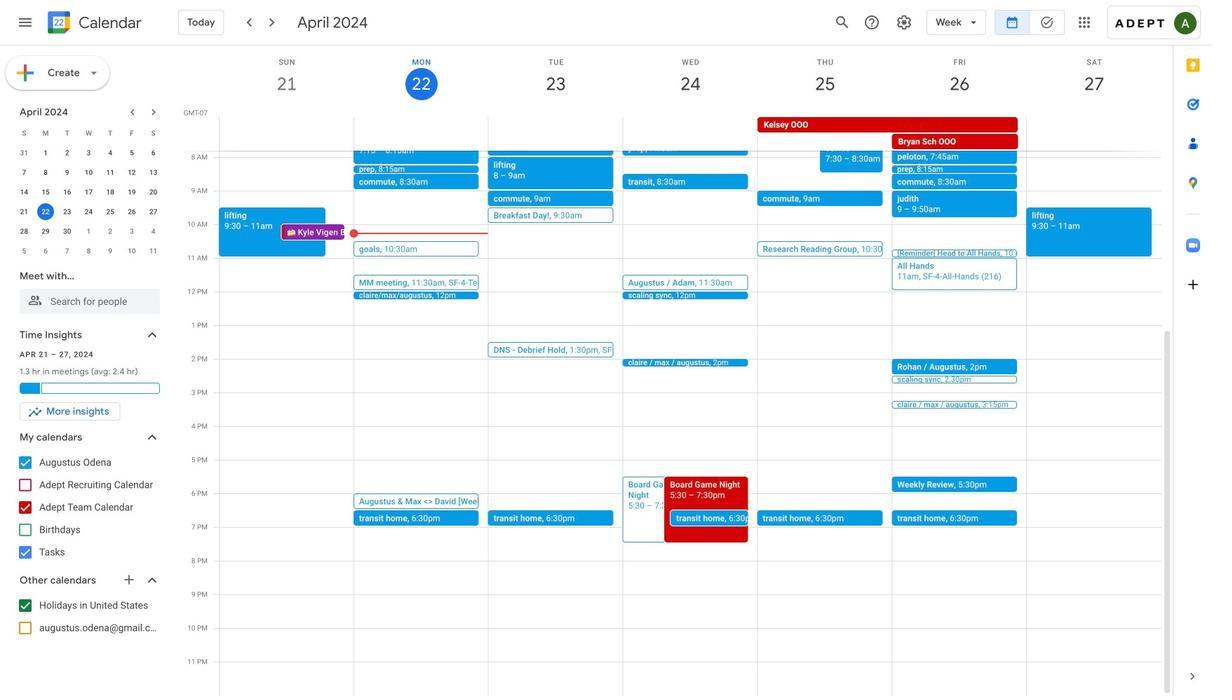 Task type: locate. For each thing, give the bounding box(es) containing it.
20 element
[[145, 184, 162, 201]]

other calendars list
[[3, 595, 174, 640]]

heading
[[76, 14, 142, 31]]

11 element
[[102, 164, 119, 181]]

27 element
[[145, 203, 162, 220]]

28 element
[[16, 223, 33, 240]]

row
[[213, 92, 1173, 126], [213, 117, 1173, 151], [13, 123, 164, 143], [13, 143, 164, 163], [13, 163, 164, 182], [13, 182, 164, 202], [13, 202, 164, 222], [13, 222, 164, 241], [13, 241, 164, 261]]

cell down tuesday, april 23 element
[[488, 117, 623, 151]]

heading inside calendar element
[[76, 14, 142, 31]]

monday, april 22, today element
[[354, 46, 489, 105]]

14 element
[[16, 184, 33, 201]]

24 element
[[80, 203, 97, 220]]

21 element
[[16, 203, 33, 220]]

30 element
[[59, 223, 76, 240]]

may 4 element
[[145, 223, 162, 240]]

cell inside april 2024 grid
[[35, 202, 56, 222]]

22, today element
[[37, 203, 54, 220]]

17 element
[[80, 184, 97, 201]]

may 8 element
[[80, 243, 97, 260]]

april 2024 grid
[[13, 123, 164, 261]]

cell down 'wednesday, april 24' element
[[623, 117, 757, 151]]

15 element
[[37, 184, 54, 201]]

29 element
[[37, 223, 54, 240]]

tab list
[[1173, 46, 1212, 657]]

cell up 29 element
[[35, 202, 56, 222]]

sunday, april 21 element
[[220, 46, 354, 105]]

4 element
[[102, 144, 119, 161]]

25 element
[[102, 203, 119, 220]]

18 element
[[102, 184, 119, 201]]

Search for people to meet text field
[[28, 289, 152, 314]]

8 element
[[37, 164, 54, 181]]

12 element
[[123, 164, 140, 181]]

2 element
[[59, 144, 76, 161]]

may 5 element
[[16, 243, 33, 260]]

7 element
[[16, 164, 33, 181]]

tuesday, april 23 element
[[489, 46, 623, 105]]

grid
[[180, 46, 1173, 696]]

None search field
[[0, 264, 174, 314]]

row group
[[13, 143, 164, 261]]

may 9 element
[[102, 243, 119, 260]]

may 10 element
[[123, 243, 140, 260]]

cell
[[220, 117, 354, 151], [354, 117, 488, 151], [488, 117, 623, 151], [623, 117, 757, 151], [1026, 117, 1161, 151], [35, 202, 56, 222]]

may 7 element
[[59, 243, 76, 260]]

26 element
[[123, 203, 140, 220]]

10 element
[[80, 164, 97, 181]]



Task type: describe. For each thing, give the bounding box(es) containing it.
23 element
[[59, 203, 76, 220]]

may 1 element
[[80, 223, 97, 240]]

cell down monday, april 22, today element
[[354, 117, 488, 151]]

main drawer image
[[17, 14, 34, 31]]

9 element
[[59, 164, 76, 181]]

13 element
[[145, 164, 162, 181]]

cell down sunday, april 21 element
[[220, 117, 354, 151]]

my calendars list
[[3, 452, 174, 564]]

add other calendars image
[[122, 573, 136, 587]]

march 31 element
[[16, 144, 33, 161]]

3 element
[[80, 144, 97, 161]]

6 element
[[145, 144, 162, 161]]

friday, april 26 element
[[892, 46, 1027, 105]]

settings menu image
[[896, 14, 913, 31]]

5 element
[[123, 144, 140, 161]]

may 3 element
[[123, 223, 140, 240]]

wednesday, april 24 element
[[623, 46, 758, 105]]

saturday, april 27 element
[[1027, 46, 1162, 105]]

calendar element
[[45, 8, 142, 39]]

thursday, april 25 element
[[758, 46, 892, 105]]

cell down saturday, april 27 element
[[1026, 117, 1161, 151]]

19 element
[[123, 184, 140, 201]]

may 11 element
[[145, 243, 162, 260]]

16 element
[[59, 184, 76, 201]]

may 2 element
[[102, 223, 119, 240]]

1 element
[[37, 144, 54, 161]]

may 6 element
[[37, 243, 54, 260]]



Task type: vqa. For each thing, say whether or not it's contained in the screenshot.
the middle 6
no



